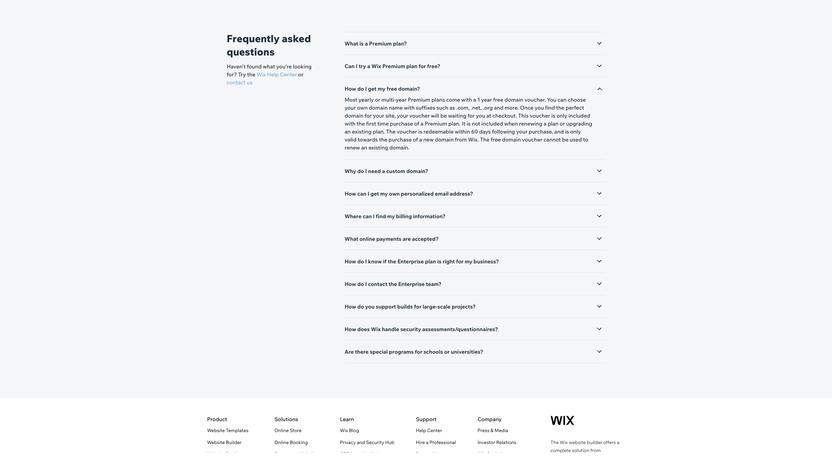 Task type: vqa. For each thing, say whether or not it's contained in the screenshot.


Task type: describe. For each thing, give the bounding box(es) containing it.
my for billing
[[388, 213, 395, 220]]

the left 'first'
[[357, 120, 365, 127]]

is left redeemable
[[419, 128, 423, 135]]

for up not
[[468, 112, 475, 119]]

you're
[[277, 63, 292, 70]]

0 vertical spatial of
[[415, 120, 420, 127]]

the right if
[[388, 258, 397, 265]]

solution
[[573, 448, 590, 454]]

schools
[[424, 349, 443, 355]]

1 horizontal spatial center
[[428, 428, 443, 434]]

can i try a wix premium plan for free?
[[345, 63, 441, 69]]

help center
[[416, 428, 443, 434]]

get for can
[[371, 191, 379, 197]]

the right towards
[[379, 136, 388, 143]]

redeemable
[[424, 128, 454, 135]]

1 vertical spatial free
[[494, 96, 504, 103]]

do for get
[[358, 85, 364, 92]]

how can i get my own personalized email address?
[[345, 191, 474, 197]]

0 horizontal spatial the
[[386, 128, 396, 135]]

1 vertical spatial contact
[[368, 281, 388, 288]]

are there special programs for schools or universities?
[[345, 349, 484, 355]]

is left right
[[438, 258, 442, 265]]

blog
[[349, 428, 359, 434]]

investor relations
[[478, 440, 517, 446]]

premium down the will at the top
[[425, 120, 448, 127]]

2 horizontal spatial you
[[535, 104, 544, 111]]

wix left blog
[[340, 428, 348, 434]]

1
[[478, 96, 480, 103]]

help inside the try the wix help center or contact us
[[267, 71, 279, 78]]

premium down plan?
[[383, 63, 406, 69]]

1 horizontal spatial an
[[362, 144, 368, 151]]

center inside the try the wix help center or contact us
[[280, 71, 297, 78]]

domain down 'multi-'
[[369, 104, 388, 111]]

a inside hire a professional link
[[426, 440, 429, 446]]

how for how do i contact the enterprise team?
[[345, 281, 356, 288]]

contact us link
[[227, 78, 253, 86]]

free?
[[428, 63, 441, 69]]

how do i know if the enterprise plan is right for my business?
[[345, 258, 499, 265]]

us
[[247, 79, 253, 86]]

projects?
[[452, 304, 476, 310]]

suffixes
[[416, 104, 436, 111]]

is up "try"
[[360, 40, 364, 47]]

cannot
[[544, 136, 561, 143]]

press & media link
[[478, 427, 509, 435]]

site,
[[386, 112, 396, 119]]

support
[[416, 416, 437, 423]]

will
[[431, 112, 440, 119]]

the inside the try the wix help center or contact us
[[247, 71, 256, 78]]

is right it
[[467, 120, 471, 127]]

hire a professional link
[[416, 439, 456, 447]]

company
[[478, 416, 502, 423]]

domain down most
[[345, 112, 364, 119]]

my for free
[[378, 85, 386, 92]]

.org
[[483, 104, 493, 111]]

email
[[435, 191, 449, 197]]

if
[[383, 258, 387, 265]]

for left free? on the right of the page
[[419, 63, 426, 69]]

0 vertical spatial included
[[569, 112, 591, 119]]

right
[[443, 258, 455, 265]]

you
[[548, 96, 557, 103]]

time
[[378, 120, 389, 127]]

website builder
[[207, 440, 242, 446]]

1 horizontal spatial and
[[494, 104, 504, 111]]

1 vertical spatial enterprise
[[399, 281, 425, 288]]

information?
[[413, 213, 446, 220]]

0 horizontal spatial included
[[482, 120, 504, 127]]

2 vertical spatial you
[[366, 304, 375, 310]]

wix blog
[[340, 428, 359, 434]]

find inside most yearly or multi-year premium plans come with a 1 year free domain voucher. you can choose your own domain name with suffixes such as .com, .net, .org and more. once you find the perfect domain for your site, your voucher will be waiting for you at checkout. this voucher is only included with the first time purchase of a premium plan. it is not included when renewing a plan or upgrading an existing plan. the voucher is redeemable within 60 days following your purchase, and is only valid towards the purchase of a new domain from wix. the free domain voucher cannot be used to renew an existing domain.
[[546, 104, 556, 111]]

1 vertical spatial purchase
[[389, 136, 412, 143]]

own inside most yearly or multi-year premium plans come with a 1 year free domain voucher. you can choose your own domain name with suffixes such as .com, .net, .org and more. once you find the perfect domain for your site, your voucher will be waiting for you at checkout. this voucher is only included with the first time purchase of a premium plan. it is not included when renewing a plan or upgrading an existing plan. the voucher is redeemable within 60 days following your purchase, and is only valid towards the purchase of a new domain from wix. the free domain voucher cannot be used to renew an existing domain.
[[357, 104, 368, 111]]

domain? for how do i get my free domain?
[[399, 85, 421, 92]]

asked
[[282, 32, 311, 45]]

press & media
[[478, 428, 509, 434]]

a right "try"
[[368, 63, 371, 69]]

plan inside most yearly or multi-year premium plans come with a 1 year free domain voucher. you can choose your own domain name with suffixes such as .com, .net, .org and more. once you find the perfect domain for your site, your voucher will be waiting for you at checkout. this voucher is only included with the first time purchase of a premium plan. it is not included when renewing a plan or upgrading an existing plan. the voucher is redeemable within 60 days following your purchase, and is only valid towards the purchase of a new domain from wix. the free domain voucher cannot be used to renew an existing domain.
[[548, 120, 559, 127]]

there
[[355, 349, 369, 355]]

do for know
[[358, 258, 364, 265]]

custom
[[387, 168, 406, 175]]

a up "try"
[[365, 40, 368, 47]]

frequently asked questions
[[227, 32, 311, 58]]

payments
[[377, 236, 402, 242]]

wix logo, homepage image
[[551, 416, 575, 426]]

can for where can i find my billing information?
[[363, 213, 372, 220]]

how for how does wix handle security assessments/questionnaires?
[[345, 326, 356, 333]]

most
[[345, 96, 358, 103]]

privacy and security hub link
[[340, 439, 395, 447]]

towards
[[358, 136, 378, 143]]

store
[[290, 428, 302, 434]]

templates
[[226, 428, 249, 434]]

scale
[[438, 304, 451, 310]]

first
[[366, 120, 377, 127]]

wix right does
[[371, 326, 381, 333]]

domain down redeemable
[[435, 136, 454, 143]]

media
[[495, 428, 509, 434]]

can inside most yearly or multi-year premium plans come with a 1 year free domain voucher. you can choose your own domain name with suffixes such as .com, .net, .org and more. once you find the perfect domain for your site, your voucher will be waiting for you at checkout. this voucher is only included with the first time purchase of a premium plan. it is not included when renewing a plan or upgrading an existing plan. the voucher is redeemable within 60 days following your purchase, and is only valid towards the purchase of a new domain from wix. the free domain voucher cannot be used to renew an existing domain.
[[558, 96, 567, 103]]

when
[[505, 120, 518, 127]]

1 horizontal spatial you
[[476, 112, 486, 119]]

frequently
[[227, 32, 280, 45]]

try
[[359, 63, 366, 69]]

voucher.
[[525, 96, 546, 103]]

1 vertical spatial plan.
[[373, 128, 385, 135]]

premium up suffixes
[[408, 96, 431, 103]]

learn
[[340, 416, 354, 423]]

questions
[[227, 46, 275, 58]]

multi-
[[382, 96, 396, 103]]

i for how do i know if the enterprise plan is right for my business?
[[366, 258, 367, 265]]

billing
[[396, 213, 412, 220]]

product
[[207, 416, 227, 423]]

try the wix help center or contact us
[[227, 71, 304, 86]]

website templates
[[207, 428, 249, 434]]

do for contact
[[358, 281, 364, 288]]

the wix website builder offers a complete solution fro
[[551, 440, 620, 454]]

support
[[376, 304, 396, 310]]

wix blog link
[[340, 427, 359, 435]]

professional
[[430, 440, 456, 446]]

this
[[519, 112, 529, 119]]

online for online booking
[[275, 440, 289, 446]]

my for own
[[381, 191, 388, 197]]

come
[[447, 96, 461, 103]]

what for what online payments are accepted?
[[345, 236, 359, 242]]

2 horizontal spatial with
[[462, 96, 473, 103]]

premium left plan?
[[369, 40, 392, 47]]

your down renewing
[[517, 128, 528, 135]]

solutions
[[275, 416, 298, 423]]

online
[[360, 236, 376, 242]]

wix inside the try the wix help center or contact us
[[257, 71, 266, 78]]

personalized
[[401, 191, 434, 197]]

why do i need a custom domain?
[[345, 168, 429, 175]]

wix.
[[469, 136, 479, 143]]

wix right "try"
[[372, 63, 382, 69]]

1 horizontal spatial the
[[481, 136, 490, 143]]

your down most
[[345, 104, 356, 111]]

security
[[366, 440, 385, 446]]

get for do
[[368, 85, 377, 92]]

privacy
[[340, 440, 356, 446]]

more.
[[505, 104, 519, 111]]

how for how do you support builds for large-scale projects?
[[345, 304, 356, 310]]

business?
[[474, 258, 499, 265]]

new
[[424, 136, 434, 143]]

domain down following
[[502, 136, 521, 143]]

a right the need
[[382, 168, 385, 175]]

renew
[[345, 144, 360, 151]]

.com,
[[457, 104, 470, 111]]

try
[[238, 71, 246, 78]]

hub
[[386, 440, 395, 446]]

voucher down purchase,
[[523, 136, 543, 143]]

voucher up renewing
[[530, 112, 551, 119]]

yearly
[[359, 96, 374, 103]]

voucher down suffixes
[[410, 112, 430, 119]]

2 year from the left
[[482, 96, 493, 103]]

0 horizontal spatial find
[[376, 213, 386, 220]]



Task type: locate. For each thing, give the bounding box(es) containing it.
website for website templates
[[207, 428, 225, 434]]

website builder link
[[207, 439, 242, 447]]

1 vertical spatial can
[[358, 191, 367, 197]]

do
[[358, 85, 364, 92], [358, 168, 364, 175], [358, 258, 364, 265], [358, 281, 364, 288], [358, 304, 364, 310]]

0 horizontal spatial an
[[345, 128, 351, 135]]

a right offers
[[618, 440, 620, 446]]

the up 'us' in the top left of the page
[[247, 71, 256, 78]]

the
[[247, 71, 256, 78], [557, 104, 565, 111], [357, 120, 365, 127], [379, 136, 388, 143], [388, 258, 397, 265], [389, 281, 397, 288]]

0 vertical spatial what
[[345, 40, 359, 47]]

an
[[345, 128, 351, 135], [362, 144, 368, 151]]

1 horizontal spatial with
[[404, 104, 415, 111]]

0 vertical spatial can
[[558, 96, 567, 103]]

voucher
[[410, 112, 430, 119], [530, 112, 551, 119], [397, 128, 418, 135], [523, 136, 543, 143]]

can up where on the left of the page
[[358, 191, 367, 197]]

hire a professional
[[416, 440, 456, 446]]

1 vertical spatial you
[[476, 112, 486, 119]]

1 do from the top
[[358, 85, 364, 92]]

2 website from the top
[[207, 440, 225, 446]]

purchase down site,
[[390, 120, 413, 127]]

domain? for why do i need a custom domain?
[[407, 168, 429, 175]]

0 vertical spatial with
[[462, 96, 473, 103]]

an down towards
[[362, 144, 368, 151]]

for left schools
[[415, 349, 423, 355]]

0 vertical spatial the
[[386, 128, 396, 135]]

online booking link
[[275, 439, 308, 447]]

0 vertical spatial find
[[546, 104, 556, 111]]

2 do from the top
[[358, 168, 364, 175]]

0 vertical spatial and
[[494, 104, 504, 111]]

perfect
[[566, 104, 585, 111]]

what for what is a premium plan?
[[345, 40, 359, 47]]

what up can
[[345, 40, 359, 47]]

1 horizontal spatial plan
[[425, 258, 437, 265]]

0 horizontal spatial and
[[357, 440, 365, 446]]

2 vertical spatial with
[[345, 120, 356, 127]]

0 vertical spatial own
[[357, 104, 368, 111]]

of
[[415, 120, 420, 127], [413, 136, 418, 143]]

purchase
[[390, 120, 413, 127], [389, 136, 412, 143]]

1 vertical spatial only
[[571, 128, 582, 135]]

0 vertical spatial website
[[207, 428, 225, 434]]

for up 'first'
[[365, 112, 372, 119]]

the
[[386, 128, 396, 135], [481, 136, 490, 143], [551, 440, 559, 446]]

4 do from the top
[[358, 281, 364, 288]]

once
[[521, 104, 534, 111]]

1 horizontal spatial only
[[571, 128, 582, 135]]

waiting
[[448, 112, 467, 119]]

within
[[455, 128, 471, 135]]

1 vertical spatial and
[[555, 128, 564, 135]]

3 do from the top
[[358, 258, 364, 265]]

help
[[267, 71, 279, 78], [416, 428, 427, 434]]

1 vertical spatial an
[[362, 144, 368, 151]]

2 horizontal spatial the
[[551, 440, 559, 446]]

the down days
[[481, 136, 490, 143]]

1 horizontal spatial help
[[416, 428, 427, 434]]

offers
[[604, 440, 616, 446]]

a left 1
[[474, 96, 477, 103]]

where
[[345, 213, 362, 220]]

or left 'multi-'
[[375, 96, 381, 103]]

0 horizontal spatial only
[[557, 112, 568, 119]]

year up name
[[396, 96, 407, 103]]

or
[[298, 71, 304, 78], [375, 96, 381, 103], [560, 120, 566, 127], [445, 349, 450, 355]]

0 vertical spatial free
[[387, 85, 397, 92]]

find
[[546, 104, 556, 111], [376, 213, 386, 220]]

i for how can i get my own personalized email address?
[[368, 191, 370, 197]]

free down following
[[491, 136, 501, 143]]

builder
[[226, 440, 242, 446]]

valid
[[345, 136, 357, 143]]

1 horizontal spatial included
[[569, 112, 591, 119]]

a up purchase,
[[544, 120, 547, 127]]

plan. down time
[[373, 128, 385, 135]]

0 vertical spatial domain?
[[399, 85, 421, 92]]

a down suffixes
[[421, 120, 424, 127]]

0 horizontal spatial with
[[345, 120, 356, 127]]

6 how from the top
[[345, 326, 356, 333]]

from
[[455, 136, 467, 143]]

1 vertical spatial plan
[[548, 120, 559, 127]]

1 horizontal spatial find
[[546, 104, 556, 111]]

website
[[569, 440, 586, 446]]

1 website from the top
[[207, 428, 225, 434]]

can right you
[[558, 96, 567, 103]]

the up 'support'
[[389, 281, 397, 288]]

of down suffixes
[[415, 120, 420, 127]]

purchase up domain.
[[389, 136, 412, 143]]

free
[[387, 85, 397, 92], [494, 96, 504, 103], [491, 136, 501, 143]]

1 vertical spatial included
[[482, 120, 504, 127]]

or left upgrading
[[560, 120, 566, 127]]

existing down towards
[[369, 144, 389, 151]]

or right schools
[[445, 349, 450, 355]]

contact inside the try the wix help center or contact us
[[227, 79, 246, 86]]

and right privacy
[[357, 440, 365, 446]]

you left 'support'
[[366, 304, 375, 310]]

security
[[401, 326, 422, 333]]

and
[[494, 104, 504, 111], [555, 128, 564, 135], [357, 440, 365, 446]]

are
[[403, 236, 411, 242]]

1 vertical spatial online
[[275, 440, 289, 446]]

2 vertical spatial plan
[[425, 258, 437, 265]]

your up time
[[373, 112, 385, 119]]

investor
[[478, 440, 496, 446]]

included
[[569, 112, 591, 119], [482, 120, 504, 127]]

is down upgrading
[[566, 128, 570, 135]]

accepted?
[[412, 236, 439, 242]]

1 horizontal spatial contact
[[368, 281, 388, 288]]

choose
[[568, 96, 587, 103]]

be left used
[[563, 136, 569, 143]]

most yearly or multi-year premium plans come with a 1 year free domain voucher. you can choose your own domain name with suffixes such as .com, .net, .org and more. once you find the perfect domain for your site, your voucher will be waiting for you at checkout. this voucher is only included with the first time purchase of a premium plan. it is not included when renewing a plan or upgrading an existing plan. the voucher is redeemable within 60 days following your purchase, and is only valid towards the purchase of a new domain from wix. the free domain voucher cannot be used to renew an existing domain.
[[345, 96, 593, 151]]

does
[[358, 326, 370, 333]]

of left new
[[413, 136, 418, 143]]

is down you
[[552, 112, 556, 119]]

1 horizontal spatial plan.
[[449, 120, 461, 127]]

how do i contact the enterprise team?
[[345, 281, 442, 288]]

you
[[535, 104, 544, 111], [476, 112, 486, 119], [366, 304, 375, 310]]

following
[[492, 128, 516, 135]]

contact down know
[[368, 281, 388, 288]]

large-
[[423, 304, 438, 310]]

1 vertical spatial existing
[[369, 144, 389, 151]]

0 horizontal spatial year
[[396, 96, 407, 103]]

5 how from the top
[[345, 304, 356, 310]]

2 what from the top
[[345, 236, 359, 242]]

0 vertical spatial you
[[535, 104, 544, 111]]

at
[[487, 112, 492, 119]]

wix help center link
[[257, 70, 297, 78]]

what online payments are accepted?
[[345, 236, 439, 242]]

1 horizontal spatial own
[[389, 191, 400, 197]]

2 vertical spatial the
[[551, 440, 559, 446]]

haven't found what you're looking for?
[[227, 63, 312, 78]]

what left 'online'
[[345, 236, 359, 242]]

0 horizontal spatial contact
[[227, 79, 246, 86]]

1 vertical spatial with
[[404, 104, 415, 111]]

contact down for?
[[227, 79, 246, 86]]

1 year from the left
[[396, 96, 407, 103]]

5 do from the top
[[358, 304, 364, 310]]

with up valid
[[345, 120, 356, 127]]

privacy and security hub
[[340, 440, 395, 446]]

center down you're
[[280, 71, 297, 78]]

2 horizontal spatial plan
[[548, 120, 559, 127]]

need
[[368, 168, 381, 175]]

1 vertical spatial website
[[207, 440, 225, 446]]

0 vertical spatial get
[[368, 85, 377, 92]]

2 vertical spatial and
[[357, 440, 365, 446]]

what
[[263, 63, 275, 70]]

my down the why do i need a custom domain? at the top
[[381, 191, 388, 197]]

included down at
[[482, 120, 504, 127]]

0 vertical spatial enterprise
[[398, 258, 424, 265]]

find left billing
[[376, 213, 386, 220]]

know
[[368, 258, 382, 265]]

my up 'multi-'
[[378, 85, 386, 92]]

free up 'multi-'
[[387, 85, 397, 92]]

0 horizontal spatial own
[[357, 104, 368, 111]]

0 vertical spatial existing
[[352, 128, 372, 135]]

a left new
[[420, 136, 423, 143]]

0 vertical spatial center
[[280, 71, 297, 78]]

plan
[[407, 63, 418, 69], [548, 120, 559, 127], [425, 258, 437, 265]]

plan left right
[[425, 258, 437, 265]]

looking
[[293, 63, 312, 70]]

domain? up name
[[399, 85, 421, 92]]

domain.
[[390, 144, 410, 151]]

2 horizontal spatial and
[[555, 128, 564, 135]]

help up hire
[[416, 428, 427, 434]]

0 horizontal spatial center
[[280, 71, 297, 78]]

0 horizontal spatial plan.
[[373, 128, 385, 135]]

a inside the wix website builder offers a complete solution fro
[[618, 440, 620, 446]]

i for how do i contact the enterprise team?
[[366, 281, 367, 288]]

you down voucher.
[[535, 104, 544, 111]]

press
[[478, 428, 490, 434]]

1 vertical spatial get
[[371, 191, 379, 197]]

how for how do i get my free domain?
[[345, 85, 356, 92]]

2 vertical spatial can
[[363, 213, 372, 220]]

booking
[[290, 440, 308, 446]]

voucher up domain.
[[397, 128, 418, 135]]

1 vertical spatial find
[[376, 213, 386, 220]]

1 vertical spatial center
[[428, 428, 443, 434]]

the down you
[[557, 104, 565, 111]]

for?
[[227, 71, 237, 78]]

included up upgrading
[[569, 112, 591, 119]]

0 horizontal spatial plan
[[407, 63, 418, 69]]

and up cannot
[[555, 128, 564, 135]]

the down time
[[386, 128, 396, 135]]

1 vertical spatial help
[[416, 428, 427, 434]]

plan left free? on the right of the page
[[407, 63, 418, 69]]

0 vertical spatial plan.
[[449, 120, 461, 127]]

the inside the wix website builder offers a complete solution fro
[[551, 440, 559, 446]]

1 vertical spatial own
[[389, 191, 400, 197]]

find down you
[[546, 104, 556, 111]]

is
[[360, 40, 364, 47], [552, 112, 556, 119], [467, 120, 471, 127], [419, 128, 423, 135], [566, 128, 570, 135], [438, 258, 442, 265]]

upgrading
[[567, 120, 593, 127]]

where can i find my billing information?
[[345, 213, 446, 220]]

i for how do i get my free domain?
[[366, 85, 367, 92]]

for right right
[[457, 258, 464, 265]]

do for support
[[358, 304, 364, 310]]

website down product
[[207, 428, 225, 434]]

domain up more.
[[505, 96, 524, 103]]

0 vertical spatial help
[[267, 71, 279, 78]]

with right name
[[404, 104, 415, 111]]

help down what
[[267, 71, 279, 78]]

can
[[345, 63, 355, 69]]

only up used
[[571, 128, 582, 135]]

do for need
[[358, 168, 364, 175]]

year right 1
[[482, 96, 493, 103]]

with
[[462, 96, 473, 103], [404, 104, 415, 111], [345, 120, 356, 127]]

it
[[462, 120, 466, 127]]

4 how from the top
[[345, 281, 356, 288]]

the up complete
[[551, 440, 559, 446]]

online store link
[[275, 427, 302, 435]]

0 horizontal spatial help
[[267, 71, 279, 78]]

1 horizontal spatial be
[[563, 136, 569, 143]]

your
[[345, 104, 356, 111], [373, 112, 385, 119], [397, 112, 409, 119], [517, 128, 528, 135]]

0 vertical spatial purchase
[[390, 120, 413, 127]]

0 vertical spatial contact
[[227, 79, 246, 86]]

a right hire
[[426, 440, 429, 446]]

wix
[[372, 63, 382, 69], [257, 71, 266, 78], [371, 326, 381, 333], [340, 428, 348, 434], [560, 440, 568, 446]]

are
[[345, 349, 354, 355]]

be down such
[[441, 112, 447, 119]]

0 vertical spatial an
[[345, 128, 351, 135]]

enterprise left team?
[[399, 281, 425, 288]]

1 horizontal spatial year
[[482, 96, 493, 103]]

center
[[280, 71, 297, 78], [428, 428, 443, 434]]

3 how from the top
[[345, 258, 356, 265]]

for left large-
[[414, 304, 422, 310]]

investor relations link
[[478, 439, 517, 447]]

haven't
[[227, 63, 246, 70]]

with up .com,
[[462, 96, 473, 103]]

be
[[441, 112, 447, 119], [563, 136, 569, 143]]

can for how can i get my own personalized email address?
[[358, 191, 367, 197]]

my left business?
[[465, 258, 473, 265]]

center up hire a professional
[[428, 428, 443, 434]]

website for website builder
[[207, 440, 225, 446]]

wix up complete
[[560, 440, 568, 446]]

online down online store
[[275, 440, 289, 446]]

2 how from the top
[[345, 191, 356, 197]]

plan up purchase,
[[548, 120, 559, 127]]

name
[[389, 104, 403, 111]]

1 how from the top
[[345, 85, 356, 92]]

get down the need
[[371, 191, 379, 197]]

and up checkout.
[[494, 104, 504, 111]]

1 vertical spatial the
[[481, 136, 490, 143]]

i for where can i find my billing information?
[[373, 213, 375, 220]]

1 vertical spatial be
[[563, 136, 569, 143]]

own down yearly
[[357, 104, 368, 111]]

0 horizontal spatial you
[[366, 304, 375, 310]]

domain? right custom
[[407, 168, 429, 175]]

1 online from the top
[[275, 428, 289, 434]]

handle
[[382, 326, 400, 333]]

1 vertical spatial domain?
[[407, 168, 429, 175]]

existing up towards
[[352, 128, 372, 135]]

0 vertical spatial online
[[275, 428, 289, 434]]

enterprise down are
[[398, 258, 424, 265]]

online for online store
[[275, 428, 289, 434]]

or inside the try the wix help center or contact us
[[298, 71, 304, 78]]

premium
[[369, 40, 392, 47], [383, 63, 406, 69], [408, 96, 431, 103], [425, 120, 448, 127]]

2 vertical spatial free
[[491, 136, 501, 143]]

wix inside the wix website builder offers a complete solution fro
[[560, 440, 568, 446]]

get up yearly
[[368, 85, 377, 92]]

how for how do i know if the enterprise plan is right for my business?
[[345, 258, 356, 265]]

1 vertical spatial what
[[345, 236, 359, 242]]

1 vertical spatial of
[[413, 136, 418, 143]]

own up where can i find my billing information?
[[389, 191, 400, 197]]

2 online from the top
[[275, 440, 289, 446]]

plan. down waiting at the top
[[449, 120, 461, 127]]

only down perfect
[[557, 112, 568, 119]]

only
[[557, 112, 568, 119], [571, 128, 582, 135]]

0 vertical spatial be
[[441, 112, 447, 119]]

0 horizontal spatial be
[[441, 112, 447, 119]]

how for how can i get my own personalized email address?
[[345, 191, 356, 197]]

builds
[[398, 304, 413, 310]]

wix down the found on the left top of page
[[257, 71, 266, 78]]

i for why do i need a custom domain?
[[366, 168, 367, 175]]

your down name
[[397, 112, 409, 119]]

1 what from the top
[[345, 40, 359, 47]]

0 vertical spatial only
[[557, 112, 568, 119]]

0 vertical spatial plan
[[407, 63, 418, 69]]

purchase,
[[529, 128, 554, 135]]



